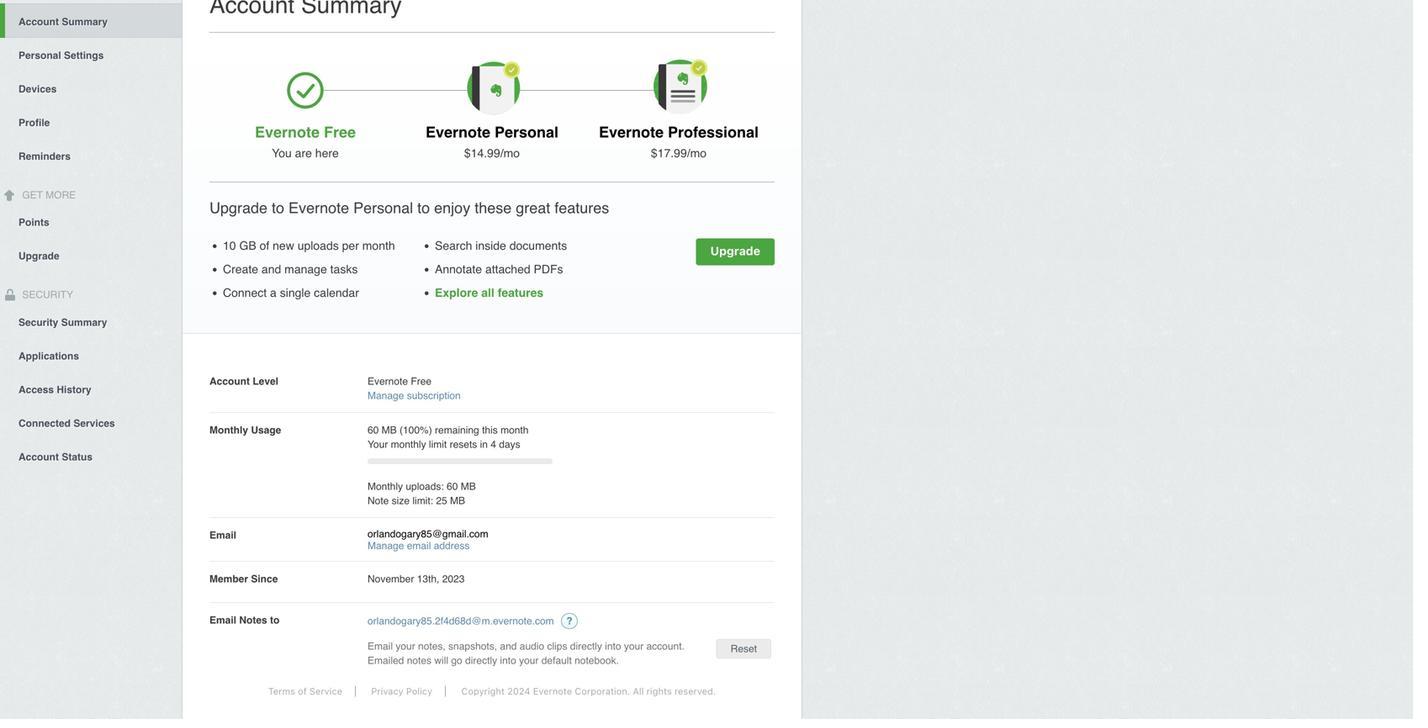Task type: vqa. For each thing, say whether or not it's contained in the screenshot.
Enjoy
yes



Task type: describe. For each thing, give the bounding box(es) containing it.
2 horizontal spatial upgrade
[[710, 244, 760, 258]]

account level
[[209, 376, 278, 387]]

per
[[342, 239, 359, 252]]

email for email notes to
[[209, 614, 236, 626]]

account status
[[19, 451, 93, 463]]

manage inside orlandogary85@gmail.com manage email address
[[368, 540, 404, 552]]

1 horizontal spatial into
[[605, 641, 621, 652]]

size
[[392, 495, 410, 507]]

these
[[475, 199, 512, 217]]

points
[[19, 217, 49, 228]]

limit
[[429, 439, 447, 450]]

resets
[[450, 439, 477, 450]]

privacy policy
[[371, 686, 432, 697]]

terms
[[268, 686, 295, 697]]

account summary link
[[5, 3, 182, 38]]

orlandogary85@gmail.com manage email address
[[368, 528, 488, 552]]

points link
[[0, 205, 182, 239]]

applications
[[19, 350, 79, 362]]

free for evernote free manage subscription
[[411, 376, 432, 387]]

account for account status
[[19, 451, 59, 463]]

profile link
[[0, 105, 182, 139]]

calendar
[[314, 286, 359, 299]]

explore all features
[[435, 286, 544, 299]]

subscription
[[407, 390, 461, 402]]

great
[[516, 199, 550, 217]]

default
[[541, 655, 572, 667]]

get more
[[19, 189, 76, 201]]

limit:
[[412, 495, 433, 507]]

create and manage tasks
[[223, 262, 358, 276]]

inside
[[475, 239, 506, 252]]

annotate attached pdfs
[[435, 262, 563, 276]]

orlandogary85.2f4d68d@m.evernote.com link
[[368, 615, 554, 627]]

gb
[[239, 239, 256, 252]]

email your notes, snapshots, and audio clips directly into your account. emailed notes will go directly into your default notebook.
[[368, 641, 685, 667]]

email for email
[[209, 530, 236, 541]]

account for account summary
[[19, 16, 59, 28]]

all
[[481, 286, 494, 299]]

mo for professional
[[690, 146, 707, 160]]

connected
[[19, 418, 71, 429]]

month inside 60 mb (100%) remaining this month your monthly limit resets in 4 days
[[501, 424, 529, 436]]

60 inside 60 mb (100%) remaining this month your monthly limit resets in 4 days
[[368, 424, 379, 436]]

a
[[270, 286, 277, 299]]

november
[[368, 573, 414, 585]]

here
[[315, 146, 339, 160]]

explore
[[435, 286, 478, 299]]

since
[[251, 573, 278, 585]]

notebook.
[[575, 655, 619, 667]]

0 horizontal spatial your
[[396, 641, 415, 652]]

0 vertical spatial personal
[[19, 49, 61, 61]]

explore all features link
[[435, 286, 544, 299]]

evernote personal $14.99/ mo
[[426, 124, 559, 160]]

60 mb (100%) remaining this month your monthly limit resets in 4 days
[[368, 424, 529, 450]]

notes,
[[418, 641, 446, 652]]

10
[[223, 239, 236, 252]]

devices link
[[0, 71, 182, 105]]

remaining
[[435, 424, 479, 436]]

services
[[73, 418, 115, 429]]

tasks
[[330, 262, 358, 276]]

security for security
[[19, 289, 73, 301]]

search
[[435, 239, 472, 252]]

1 vertical spatial directly
[[465, 655, 497, 667]]

1 vertical spatial into
[[500, 655, 516, 667]]

mb inside 60 mb (100%) remaining this month your monthly limit resets in 4 days
[[382, 424, 397, 436]]

account summary
[[19, 16, 108, 28]]

free for evernote free you are here
[[324, 124, 356, 141]]

security summary
[[19, 317, 107, 328]]

are
[[295, 146, 312, 160]]

terms of service link
[[256, 686, 356, 697]]

history
[[57, 384, 91, 396]]

terms of service
[[268, 686, 342, 697]]

account status link
[[0, 439, 182, 473]]

access
[[19, 384, 54, 396]]

usage
[[251, 424, 281, 436]]

november 13th, 2023
[[368, 573, 465, 585]]

pdfs
[[534, 262, 563, 276]]

monthly for monthly uploads: 60 mb note size limit: 25 mb
[[368, 481, 403, 492]]

go
[[451, 655, 462, 667]]

your
[[368, 439, 388, 450]]

1 horizontal spatial your
[[519, 655, 539, 667]]

to up new
[[272, 199, 284, 217]]

security for security summary
[[19, 317, 58, 328]]

access history
[[19, 384, 91, 396]]

personal settings link
[[0, 38, 182, 71]]

monthly uploads: 60 mb note size limit: 25 mb
[[368, 481, 476, 507]]

account for account level
[[209, 376, 250, 387]]

personal settings
[[19, 49, 104, 61]]

access history link
[[0, 372, 182, 406]]

account.
[[646, 641, 685, 652]]

2023
[[442, 573, 465, 585]]

snapshots,
[[448, 641, 497, 652]]

mo for personal
[[504, 146, 520, 160]]

personal inside evernote personal $14.99/ mo
[[495, 124, 559, 141]]

1 upgrade link from the left
[[696, 238, 775, 265]]

1 horizontal spatial directly
[[570, 641, 602, 652]]

evernote for evernote free you are here
[[255, 124, 320, 141]]

summary for security summary
[[61, 317, 107, 328]]

professional
[[668, 124, 759, 141]]

connect a single calendar
[[223, 286, 359, 299]]

evernote professional $17.99/ mo
[[599, 124, 759, 160]]

monthly
[[391, 439, 426, 450]]

evernote for evernote professional $17.99/ mo
[[599, 124, 664, 141]]

2 vertical spatial personal
[[353, 199, 413, 217]]

notes
[[407, 655, 432, 667]]



Task type: locate. For each thing, give the bounding box(es) containing it.
1 vertical spatial email
[[209, 614, 236, 626]]

evernote inside the evernote professional $17.99/ mo
[[599, 124, 664, 141]]

1 horizontal spatial monthly
[[368, 481, 403, 492]]

summary inside 'link'
[[62, 16, 108, 28]]

1 horizontal spatial and
[[500, 641, 517, 652]]

and up a
[[262, 262, 281, 276]]

upgrade to evernote personal to enjoy these great features
[[209, 199, 609, 217]]

privacy
[[371, 686, 403, 697]]

your left account.
[[624, 641, 644, 652]]

0 vertical spatial month
[[362, 239, 395, 252]]

get
[[22, 189, 43, 201]]

0 vertical spatial mb
[[382, 424, 397, 436]]

settings
[[64, 49, 104, 61]]

search inside documents
[[435, 239, 567, 252]]

emailed
[[368, 655, 404, 667]]

1 vertical spatial features
[[498, 286, 544, 299]]

email up member
[[209, 530, 236, 541]]

0 horizontal spatial into
[[500, 655, 516, 667]]

connect
[[223, 286, 267, 299]]

1 vertical spatial personal
[[495, 124, 559, 141]]

upgrade link
[[696, 238, 775, 265], [0, 239, 182, 272]]

audio
[[520, 641, 544, 652]]

enjoy
[[434, 199, 470, 217]]

status
[[62, 451, 93, 463]]

60
[[368, 424, 379, 436], [447, 481, 458, 492]]

60 up the 25
[[447, 481, 458, 492]]

devices
[[19, 83, 57, 95]]

personal up per
[[353, 199, 413, 217]]

mb right the 25
[[450, 495, 465, 507]]

to right notes
[[270, 614, 280, 626]]

security summary link
[[0, 305, 182, 338]]

level
[[253, 376, 278, 387]]

manage inside evernote free manage subscription
[[368, 390, 404, 402]]

?
[[566, 615, 573, 627]]

more
[[46, 189, 76, 201]]

policy
[[406, 686, 432, 697]]

account
[[19, 16, 59, 28], [209, 376, 250, 387], [19, 451, 59, 463]]

0 horizontal spatial personal
[[19, 49, 61, 61]]

directly down snapshots,
[[465, 655, 497, 667]]

60 up your
[[368, 424, 379, 436]]

summary up personal settings link
[[62, 16, 108, 28]]

connected services
[[19, 418, 115, 429]]

1 vertical spatial account
[[209, 376, 250, 387]]

and inside email your notes, snapshots, and audio clips directly into your account. emailed notes will go directly into your default notebook.
[[500, 641, 517, 652]]

documents
[[509, 239, 567, 252]]

security up applications
[[19, 317, 58, 328]]

0 horizontal spatial of
[[260, 239, 269, 252]]

evernote up $17.99/
[[599, 124, 664, 141]]

of right the gb
[[260, 239, 269, 252]]

manage
[[284, 262, 327, 276]]

personal
[[19, 49, 61, 61], [495, 124, 559, 141], [353, 199, 413, 217]]

evernote up the "you"
[[255, 124, 320, 141]]

2 mo from the left
[[690, 146, 707, 160]]

email
[[209, 530, 236, 541], [209, 614, 236, 626], [368, 641, 393, 652]]

your up the notes
[[396, 641, 415, 652]]

email notes to
[[209, 614, 280, 626]]

copyright
[[461, 686, 505, 697]]

0 vertical spatial summary
[[62, 16, 108, 28]]

0 vertical spatial of
[[260, 239, 269, 252]]

features down the attached
[[498, 286, 544, 299]]

note
[[368, 495, 389, 507]]

email for email your notes, snapshots, and audio clips directly into your account. emailed notes will go directly into your default notebook.
[[368, 641, 393, 652]]

1 vertical spatial month
[[501, 424, 529, 436]]

1 horizontal spatial personal
[[353, 199, 413, 217]]

0 vertical spatial free
[[324, 124, 356, 141]]

mo inside evernote personal $14.99/ mo
[[504, 146, 520, 160]]

1 horizontal spatial mo
[[690, 146, 707, 160]]

account down 'connected'
[[19, 451, 59, 463]]

reserved.
[[675, 686, 716, 697]]

1 vertical spatial and
[[500, 641, 517, 652]]

account inside 'link'
[[19, 16, 59, 28]]

month right per
[[362, 239, 395, 252]]

free inside evernote free manage subscription
[[411, 376, 432, 387]]

free
[[324, 124, 356, 141], [411, 376, 432, 387]]

this
[[482, 424, 498, 436]]

reminders
[[19, 150, 71, 162]]

0 vertical spatial manage
[[368, 390, 404, 402]]

clips
[[547, 641, 567, 652]]

1 vertical spatial of
[[298, 686, 307, 697]]

corporation.
[[575, 686, 630, 697]]

evernote free manage subscription
[[368, 376, 461, 402]]

profile
[[19, 117, 50, 129]]

monthly
[[209, 424, 248, 436], [368, 481, 403, 492]]

security
[[19, 289, 73, 301], [19, 317, 58, 328]]

evernote inside evernote personal $14.99/ mo
[[426, 124, 490, 141]]

monthly inside monthly uploads: 60 mb note size limit: 25 mb
[[368, 481, 403, 492]]

2 vertical spatial account
[[19, 451, 59, 463]]

evernote down default
[[533, 686, 572, 697]]

0 horizontal spatial mo
[[504, 146, 520, 160]]

create
[[223, 262, 258, 276]]

13th,
[[417, 573, 439, 585]]

0 horizontal spatial features
[[498, 286, 544, 299]]

monthly up note
[[368, 481, 403, 492]]

evernote up $14.99/
[[426, 124, 490, 141]]

2 manage from the top
[[368, 540, 404, 552]]

0 vertical spatial 60
[[368, 424, 379, 436]]

1 vertical spatial mb
[[461, 481, 476, 492]]

2 vertical spatial email
[[368, 641, 393, 652]]

$14.99/
[[464, 146, 504, 160]]

mb down resets on the bottom left of the page
[[461, 481, 476, 492]]

0 vertical spatial monthly
[[209, 424, 248, 436]]

evernote free you are here
[[255, 124, 356, 160]]

evernote up manage subscription link
[[368, 376, 408, 387]]

evernote inside evernote free you are here
[[255, 124, 320, 141]]

email inside email your notes, snapshots, and audio clips directly into your account. emailed notes will go directly into your default notebook.
[[368, 641, 393, 652]]

will
[[434, 655, 448, 667]]

0 vertical spatial features
[[555, 199, 609, 217]]

annotate
[[435, 262, 482, 276]]

0 vertical spatial into
[[605, 641, 621, 652]]

0 horizontal spatial and
[[262, 262, 281, 276]]

0 horizontal spatial upgrade
[[19, 250, 59, 262]]

free up manage subscription link
[[411, 376, 432, 387]]

features right great
[[555, 199, 609, 217]]

monthly for monthly usage
[[209, 424, 248, 436]]

of right terms
[[298, 686, 307, 697]]

0 horizontal spatial monthly
[[209, 424, 248, 436]]

month up days
[[501, 424, 529, 436]]

email
[[407, 540, 431, 552]]

10 gb of new uploads per month
[[223, 239, 395, 252]]

days
[[499, 439, 520, 450]]

applications link
[[0, 338, 182, 372]]

1 horizontal spatial features
[[555, 199, 609, 217]]

2 horizontal spatial your
[[624, 641, 644, 652]]

0 horizontal spatial free
[[324, 124, 356, 141]]

in
[[480, 439, 488, 450]]

0 vertical spatial account
[[19, 16, 59, 28]]

into up notebook.
[[605, 641, 621, 652]]

manage left email
[[368, 540, 404, 552]]

directly up notebook.
[[570, 641, 602, 652]]

mb
[[382, 424, 397, 436], [461, 481, 476, 492], [450, 495, 465, 507]]

mo down professional at the top of the page
[[690, 146, 707, 160]]

account up 'personal settings'
[[19, 16, 59, 28]]

1 vertical spatial free
[[411, 376, 432, 387]]

0 horizontal spatial month
[[362, 239, 395, 252]]

your down audio
[[519, 655, 539, 667]]

orlandogary85.2f4d68d@m.evernote.com
[[368, 615, 554, 627]]

manage up (100%)
[[368, 390, 404, 402]]

0 horizontal spatial directly
[[465, 655, 497, 667]]

monthly left usage
[[209, 424, 248, 436]]

personal up devices
[[19, 49, 61, 61]]

1 horizontal spatial free
[[411, 376, 432, 387]]

0 vertical spatial security
[[19, 289, 73, 301]]

to left enjoy on the top of the page
[[417, 199, 430, 217]]

0 vertical spatial and
[[262, 262, 281, 276]]

1 vertical spatial security
[[19, 317, 58, 328]]

you
[[272, 146, 292, 160]]

evernote for evernote free manage subscription
[[368, 376, 408, 387]]

evernote inside evernote free manage subscription
[[368, 376, 408, 387]]

into
[[605, 641, 621, 652], [500, 655, 516, 667]]

new
[[273, 239, 294, 252]]

summary up applications link
[[61, 317, 107, 328]]

1 horizontal spatial upgrade
[[209, 199, 268, 217]]

1 vertical spatial summary
[[61, 317, 107, 328]]

1 vertical spatial 60
[[447, 481, 458, 492]]

into up 2024 at the left bottom of the page
[[500, 655, 516, 667]]

mo up the these
[[504, 146, 520, 160]]

mo inside the evernote professional $17.99/ mo
[[690, 146, 707, 160]]

personal up $14.99/
[[495, 124, 559, 141]]

1 horizontal spatial of
[[298, 686, 307, 697]]

email up emailed
[[368, 641, 393, 652]]

member
[[209, 573, 248, 585]]

mb up your
[[382, 424, 397, 436]]

1 mo from the left
[[504, 146, 520, 160]]

reminders link
[[0, 139, 182, 172]]

2 upgrade link from the left
[[0, 239, 182, 272]]

privacy policy link
[[359, 686, 446, 697]]

account left "level" on the bottom of the page
[[209, 376, 250, 387]]

summary
[[62, 16, 108, 28], [61, 317, 107, 328]]

free inside evernote free you are here
[[324, 124, 356, 141]]

your
[[396, 641, 415, 652], [624, 641, 644, 652], [519, 655, 539, 667]]

25
[[436, 495, 447, 507]]

1 horizontal spatial month
[[501, 424, 529, 436]]

0 vertical spatial directly
[[570, 641, 602, 652]]

evernote for evernote personal $14.99/ mo
[[426, 124, 490, 141]]

1 horizontal spatial 60
[[447, 481, 458, 492]]

1 manage from the top
[[368, 390, 404, 402]]

0 horizontal spatial upgrade link
[[0, 239, 182, 272]]

single
[[280, 286, 311, 299]]

None submit
[[716, 639, 771, 659]]

1 horizontal spatial upgrade link
[[696, 238, 775, 265]]

evernote up 'uploads'
[[289, 199, 349, 217]]

summary for account summary
[[62, 16, 108, 28]]

0 horizontal spatial 60
[[368, 424, 379, 436]]

2 horizontal spatial personal
[[495, 124, 559, 141]]

1 vertical spatial monthly
[[368, 481, 403, 492]]

email left notes
[[209, 614, 236, 626]]

uploads
[[298, 239, 339, 252]]

security up security summary
[[19, 289, 73, 301]]

1 vertical spatial manage
[[368, 540, 404, 552]]

service
[[309, 686, 342, 697]]

orlandogary85@gmail.com
[[368, 528, 488, 540]]

4
[[491, 439, 496, 450]]

free up here
[[324, 124, 356, 141]]

manage subscription link
[[368, 390, 461, 402]]

and left audio
[[500, 641, 517, 652]]

uploads:
[[406, 481, 444, 492]]

0 vertical spatial email
[[209, 530, 236, 541]]

60 inside monthly uploads: 60 mb note size limit: 25 mb
[[447, 481, 458, 492]]

notes
[[239, 614, 267, 626]]

2 vertical spatial mb
[[450, 495, 465, 507]]

mo
[[504, 146, 520, 160], [690, 146, 707, 160]]

(100%)
[[400, 424, 432, 436]]



